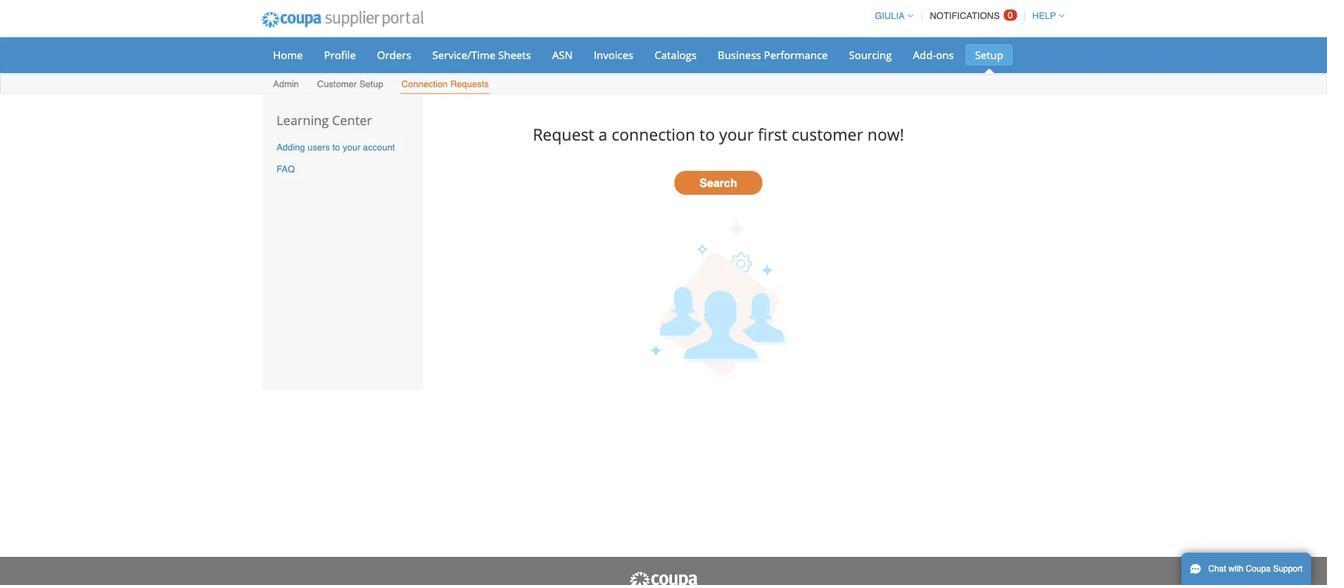Task type: vqa. For each thing, say whether or not it's contained in the screenshot.
THE T& Image
no



Task type: locate. For each thing, give the bounding box(es) containing it.
home link
[[264, 44, 312, 65]]

your left first
[[720, 124, 754, 145]]

customer setup link
[[317, 76, 384, 94]]

setup inside 'setup' link
[[976, 48, 1004, 62]]

invoices
[[594, 48, 634, 62]]

sourcing link
[[840, 44, 902, 65]]

1 horizontal spatial your
[[720, 124, 754, 145]]

connection
[[402, 79, 448, 89]]

a
[[599, 124, 608, 145]]

1 vertical spatial setup
[[360, 79, 384, 89]]

profile link
[[315, 44, 365, 65]]

1 vertical spatial coupa supplier portal image
[[629, 572, 699, 586]]

invoices link
[[585, 44, 643, 65]]

your down center
[[343, 142, 361, 153]]

0 horizontal spatial coupa supplier portal image
[[252, 2, 433, 37]]

your
[[720, 124, 754, 145], [343, 142, 361, 153]]

to up search
[[700, 124, 715, 145]]

giulia link
[[869, 11, 914, 21]]

setup down the notifications 0
[[976, 48, 1004, 62]]

search
[[700, 176, 738, 189]]

0 horizontal spatial setup
[[360, 79, 384, 89]]

setup
[[976, 48, 1004, 62], [360, 79, 384, 89]]

add-
[[914, 48, 937, 62]]

catalogs
[[655, 48, 697, 62]]

0
[[1008, 10, 1014, 20]]

1 horizontal spatial setup
[[976, 48, 1004, 62]]

orders link
[[368, 44, 421, 65]]

coupa supplier portal image
[[252, 2, 433, 37], [629, 572, 699, 586]]

request a connection to your first customer now!
[[533, 124, 905, 145]]

to right users
[[333, 142, 340, 153]]

performance
[[764, 48, 828, 62]]

0 vertical spatial setup
[[976, 48, 1004, 62]]

to
[[700, 124, 715, 145], [333, 142, 340, 153]]

1 horizontal spatial to
[[700, 124, 715, 145]]

catalogs link
[[646, 44, 706, 65]]

requests
[[451, 79, 489, 89]]

navigation
[[869, 2, 1065, 30]]

setup right customer on the left top of page
[[360, 79, 384, 89]]

profile
[[324, 48, 356, 62]]

asn
[[553, 48, 573, 62]]

help
[[1033, 11, 1057, 21]]

ons
[[937, 48, 954, 62]]

1 horizontal spatial coupa supplier portal image
[[629, 572, 699, 586]]

0 horizontal spatial your
[[343, 142, 361, 153]]

learning center
[[277, 112, 372, 129]]

request
[[533, 124, 595, 145]]

sourcing
[[849, 48, 892, 62]]

0 vertical spatial coupa supplier portal image
[[252, 2, 433, 37]]

center
[[332, 112, 372, 129]]

with
[[1229, 565, 1244, 575]]

0 horizontal spatial to
[[333, 142, 340, 153]]



Task type: describe. For each thing, give the bounding box(es) containing it.
adding users to your account
[[277, 142, 395, 153]]

chat with coupa support button
[[1182, 553, 1312, 586]]

connection requests link
[[401, 76, 490, 94]]

users
[[308, 142, 330, 153]]

chat with coupa support
[[1209, 565, 1304, 575]]

search button
[[675, 171, 763, 195]]

help link
[[1027, 11, 1065, 21]]

coupa
[[1247, 565, 1272, 575]]

add-ons
[[914, 48, 954, 62]]

chat
[[1209, 565, 1227, 575]]

admin link
[[272, 76, 300, 94]]

giulia
[[875, 11, 905, 21]]

customer
[[792, 124, 864, 145]]

faq link
[[277, 164, 295, 174]]

adding
[[277, 142, 305, 153]]

connection requests
[[402, 79, 489, 89]]

business performance link
[[709, 44, 838, 65]]

asn link
[[543, 44, 582, 65]]

customer setup
[[317, 79, 384, 89]]

home
[[273, 48, 303, 62]]

setup inside customer setup 'link'
[[360, 79, 384, 89]]

learning
[[277, 112, 329, 129]]

sheets
[[498, 48, 531, 62]]

connection
[[612, 124, 696, 145]]

customer
[[317, 79, 357, 89]]

service/time sheets
[[433, 48, 531, 62]]

service/time sheets link
[[424, 44, 541, 65]]

service/time
[[433, 48, 496, 62]]

now!
[[868, 124, 905, 145]]

admin
[[273, 79, 299, 89]]

business
[[718, 48, 762, 62]]

adding users to your account link
[[277, 142, 395, 153]]

navigation containing notifications 0
[[869, 2, 1065, 30]]

faq
[[277, 164, 295, 174]]

account
[[363, 142, 395, 153]]

notifications 0
[[930, 10, 1014, 21]]

support
[[1274, 565, 1304, 575]]

add-ons link
[[904, 44, 964, 65]]

setup link
[[966, 44, 1013, 65]]

first
[[758, 124, 788, 145]]

notifications
[[930, 11, 1000, 21]]

orders
[[377, 48, 412, 62]]

business performance
[[718, 48, 828, 62]]



